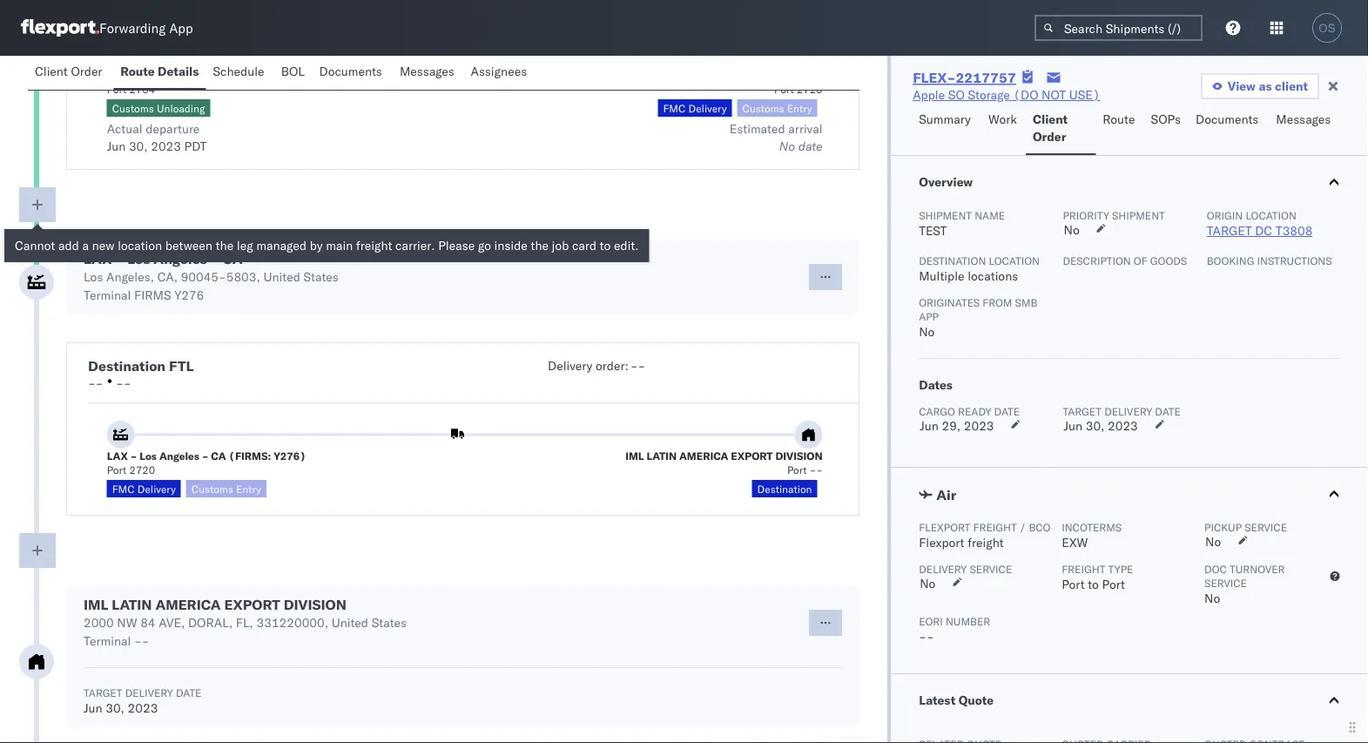 Task type: locate. For each thing, give the bounding box(es) containing it.
division inside iml latin america export division port -- destination
[[776, 449, 823, 462]]

latin for iml latin america export division port -- destination
[[647, 449, 677, 462]]

2023 down 84
[[128, 700, 158, 716]]

0 vertical spatial states
[[304, 269, 339, 284]]

Search Shipments (/) text field
[[1035, 15, 1203, 41]]

america for iml latin america export division port -- destination
[[680, 449, 729, 462]]

--
[[88, 376, 103, 391], [116, 376, 131, 391]]

incoterms exw
[[1062, 521, 1122, 550]]

1 vertical spatial entry
[[236, 482, 261, 495]]

2023 down target delivery date on the right of the page
[[1108, 418, 1139, 433]]

2 vertical spatial service
[[1205, 576, 1248, 589]]

edit.
[[614, 238, 639, 253]]

2023 down departure
[[151, 139, 181, 154]]

pickup service
[[1205, 521, 1288, 534]]

route inside 'route' button
[[1103, 112, 1136, 127]]

1 vertical spatial client
[[1033, 112, 1068, 127]]

0 vertical spatial to
[[600, 238, 611, 253]]

quote
[[959, 693, 994, 708]]

los inside los angeles, ca port 2704 customs unloading actual departure jun 30, 2023 pdt
[[107, 68, 124, 81]]

1 vertical spatial messages
[[1277, 112, 1332, 127]]

export for iml latin america export division 2000 nw 84 ave, doral, fl, 331220000, united states terminal --
[[224, 596, 280, 613]]

app down originates
[[919, 310, 939, 323]]

los angeles, ca port 2704 customs unloading actual departure jun 30, 2023 pdt
[[107, 68, 207, 154]]

states inside iml latin america export division 2000 nw 84 ave, doral, fl, 331220000, united states terminal --
[[372, 615, 407, 630]]

order down not on the right of page
[[1033, 129, 1067, 144]]

1 vertical spatial terminal
[[84, 633, 131, 649]]

service inside doc turnover service
[[1205, 576, 1248, 589]]

ca left (firms: in the bottom left of the page
[[211, 449, 226, 462]]

0 vertical spatial destination
[[919, 254, 987, 267]]

0 horizontal spatial target
[[84, 686, 122, 699]]

america
[[680, 449, 729, 462], [155, 596, 221, 613]]

client order for client order button to the top
[[35, 64, 102, 79]]

angeles inside lax - los angeles - ca (firms: y276) port 2720
[[159, 449, 199, 462]]

delivery inside target delivery date jun 30, 2023
[[125, 686, 173, 699]]

1 vertical spatial united
[[332, 615, 369, 630]]

client order button down flexport. 'image'
[[28, 56, 114, 90]]

date right ready
[[995, 405, 1020, 418]]

destination inside destination location multiple locations
[[919, 254, 987, 267]]

terminal left firms
[[84, 288, 131, 303]]

1 horizontal spatial united
[[332, 615, 369, 630]]

type
[[1109, 562, 1134, 575]]

1 horizontal spatial division
[[776, 449, 823, 462]]

no inside originates from smb app no
[[919, 324, 935, 339]]

0 horizontal spatial fmc
[[112, 482, 135, 495]]

30,
[[129, 139, 148, 154], [1086, 418, 1105, 433], [106, 700, 125, 716]]

terminal down 2000
[[84, 633, 131, 649]]

schedule
[[213, 64, 265, 79]]

1 horizontal spatial client order button
[[1026, 104, 1096, 155]]

jun down "actual"
[[107, 139, 126, 154]]

no down arrival
[[780, 139, 796, 154]]

order for client order button to the bottom
[[1033, 129, 1067, 144]]

inside
[[494, 238, 528, 253]]

1 vertical spatial target
[[84, 686, 122, 699]]

2000
[[84, 615, 114, 630]]

destination inside iml latin america export division port -- destination
[[758, 482, 813, 495]]

client down flexport. 'image'
[[35, 64, 68, 79]]

priority shipment
[[1063, 209, 1166, 222]]

jun inside target delivery date jun 30, 2023
[[84, 700, 102, 716]]

assignees
[[471, 64, 527, 79]]

port 2720
[[775, 82, 823, 95]]

0 vertical spatial 30,
[[129, 139, 148, 154]]

1 vertical spatial client order
[[1033, 112, 1068, 144]]

0 horizontal spatial order
[[71, 64, 102, 79]]

0 horizontal spatial the
[[216, 238, 234, 253]]

angeles for lax - los angeles - ca (firms: y276)
[[159, 449, 199, 462]]

america inside iml latin america export division 2000 nw 84 ave, doral, fl, 331220000, united states terminal --
[[155, 596, 221, 613]]

1 horizontal spatial destination
[[758, 482, 813, 495]]

america for iml latin america export division 2000 nw 84 ave, doral, fl, 331220000, united states terminal --
[[155, 596, 221, 613]]

1 vertical spatial app
[[919, 310, 939, 323]]

flexport
[[919, 521, 971, 534], [919, 535, 965, 550]]

summary button
[[912, 104, 982, 155]]

2720 inside lax - los angeles - ca (firms: y276) port 2720
[[129, 463, 155, 476]]

location inside destination location multiple locations
[[989, 254, 1040, 267]]

eori number --
[[919, 615, 991, 644]]

destination for destination ftl
[[88, 357, 166, 375]]

export inside iml latin america export division port -- destination
[[731, 449, 773, 462]]

sops button
[[1144, 104, 1189, 155]]

route details button
[[114, 56, 206, 90]]

date for jun 29, 2023
[[995, 405, 1020, 418]]

location up dc
[[1246, 209, 1297, 222]]

5803,
[[226, 269, 260, 284]]

air button
[[891, 468, 1369, 520]]

entry
[[787, 102, 813, 115], [236, 482, 261, 495]]

latin
[[647, 449, 677, 462], [112, 596, 152, 613]]

jun down 2000
[[84, 700, 102, 716]]

instructions
[[1258, 254, 1333, 267]]

2 terminal from the top
[[84, 633, 131, 649]]

export inside iml latin america export division 2000 nw 84 ave, doral, fl, 331220000, united states terminal --
[[224, 596, 280, 613]]

doral,
[[188, 615, 233, 630]]

order:
[[596, 358, 629, 373]]

client order
[[35, 64, 102, 79], [1033, 112, 1068, 144]]

0 horizontal spatial customs
[[112, 102, 154, 115]]

bco
[[1029, 521, 1051, 534]]

date
[[176, 686, 202, 699]]

job
[[552, 238, 569, 253]]

1 vertical spatial client order button
[[1026, 104, 1096, 155]]

target up jun 30, 2023
[[1063, 405, 1102, 418]]

angeles inside lax - los angeles - ca los angeles, ca, 90045-5803, united states terminal firms y276
[[154, 250, 207, 267]]

customs down lax - los angeles - ca (firms: y276) port 2720
[[191, 482, 233, 495]]

location right the new
[[118, 238, 162, 253]]

documents down view
[[1196, 112, 1259, 127]]

target for target delivery date jun 30, 2023
[[84, 686, 122, 699]]

2 horizontal spatial destination
[[919, 254, 987, 267]]

ca for lax - los angeles - ca (firms: y276)
[[211, 449, 226, 462]]

0 vertical spatial client order button
[[28, 56, 114, 90]]

messages button left assignees
[[393, 56, 464, 90]]

app inside originates from smb app no
[[919, 310, 939, 323]]

messages button
[[393, 56, 464, 90], [1270, 104, 1341, 155]]

2 vertical spatial location
[[989, 254, 1040, 267]]

angeles, up the '2704'
[[127, 68, 170, 81]]

1 horizontal spatial messages button
[[1270, 104, 1341, 155]]

2 flexport from the top
[[919, 535, 965, 550]]

1 vertical spatial order
[[1033, 129, 1067, 144]]

1 horizontal spatial entry
[[787, 102, 813, 115]]

route up the '2704'
[[120, 64, 155, 79]]

2704
[[129, 82, 155, 95]]

2720
[[797, 82, 823, 95], [129, 463, 155, 476]]

2 horizontal spatial date
[[1156, 405, 1181, 418]]

ca up 5803,
[[223, 250, 243, 267]]

lax inside lax - los angeles - ca (firms: y276) port 2720
[[107, 449, 128, 462]]

the left leg on the top
[[216, 238, 234, 253]]

1 vertical spatial 30,
[[1086, 418, 1105, 433]]

os
[[1319, 21, 1336, 34]]

apple so storage (do not use)
[[913, 87, 1101, 102]]

iml inside iml latin america export division port -- destination
[[626, 449, 644, 462]]

0 vertical spatial terminal
[[84, 288, 131, 303]]

route for route
[[1103, 112, 1136, 127]]

forwarding
[[99, 20, 166, 36]]

originates from smb app no
[[919, 296, 1038, 339]]

0 vertical spatial ca
[[173, 68, 187, 81]]

client order down flexport. 'image'
[[35, 64, 102, 79]]

leg
[[237, 238, 253, 253]]

documents right bol button
[[319, 64, 382, 79]]

1 vertical spatial route
[[1103, 112, 1136, 127]]

0 horizontal spatial date
[[799, 139, 823, 154]]

freight up 'delivery service'
[[968, 535, 1004, 550]]

angeles left (firms: in the bottom left of the page
[[159, 449, 199, 462]]

flexport down 'air'
[[919, 521, 971, 534]]

port inside los angeles, ca port 2704 customs unloading actual departure jun 30, 2023 pdt
[[107, 82, 127, 95]]

location up the locations at the right
[[989, 254, 1040, 267]]

jun inside los angeles, ca port 2704 customs unloading actual departure jun 30, 2023 pdt
[[107, 139, 126, 154]]

30, down nw
[[106, 700, 125, 716]]

flex-2217757
[[913, 69, 1017, 86]]

0 vertical spatial lax
[[84, 250, 112, 267]]

storage
[[968, 87, 1010, 102]]

1 vertical spatial destination
[[88, 357, 166, 375]]

0 horizontal spatial app
[[169, 20, 193, 36]]

app up details
[[169, 20, 193, 36]]

1 horizontal spatial client
[[1033, 112, 1068, 127]]

0 vertical spatial angeles,
[[127, 68, 170, 81]]

0 vertical spatial messages button
[[393, 56, 464, 90]]

30, down "actual"
[[129, 139, 148, 154]]

air
[[937, 486, 957, 504]]

los inside lax - los angeles - ca (firms: y276) port 2720
[[140, 449, 157, 462]]

0 horizontal spatial client
[[35, 64, 68, 79]]

from
[[983, 296, 1013, 309]]

documents button right the bol
[[312, 56, 393, 90]]

ca up unloading
[[173, 68, 187, 81]]

to
[[600, 238, 611, 253], [1088, 577, 1099, 592]]

bol
[[281, 64, 305, 79]]

the left job
[[531, 238, 549, 253]]

flexport up 'delivery service'
[[919, 535, 965, 550]]

30, down target delivery date on the right of the page
[[1086, 418, 1105, 433]]

1 vertical spatial to
[[1088, 577, 1099, 592]]

0 horizontal spatial entry
[[236, 482, 261, 495]]

entry down (firms: in the bottom left of the page
[[236, 482, 261, 495]]

order
[[71, 64, 102, 79], [1033, 129, 1067, 144]]

0 horizontal spatial destination
[[88, 357, 166, 375]]

angeles, inside los angeles, ca port 2704 customs unloading actual departure jun 30, 2023 pdt
[[127, 68, 170, 81]]

pickup
[[1205, 521, 1242, 534]]

cannot add a new location between the leg managed by main freight carrier. please go inside the job card to edit.
[[15, 238, 639, 253]]

1 horizontal spatial documents button
[[1189, 104, 1270, 155]]

latin inside iml latin america export division port -- destination
[[647, 449, 677, 462]]

smb
[[1016, 296, 1038, 309]]

description of goods
[[1063, 254, 1188, 267]]

1 horizontal spatial app
[[919, 310, 939, 323]]

to down freight
[[1088, 577, 1099, 592]]

order down forwarding app link
[[71, 64, 102, 79]]

0 horizontal spatial 2720
[[129, 463, 155, 476]]

to right card
[[600, 238, 611, 253]]

2 vertical spatial 30,
[[106, 700, 125, 716]]

1 -- from the left
[[88, 376, 103, 391]]

lax inside lax - los angeles - ca los angeles, ca, 90045-5803, united states terminal firms y276
[[84, 250, 112, 267]]

1 vertical spatial messages button
[[1270, 104, 1341, 155]]

messages button down client
[[1270, 104, 1341, 155]]

summary
[[919, 112, 971, 127]]

0 vertical spatial service
[[1245, 521, 1288, 534]]

location inside origin location target dc t3808
[[1246, 209, 1297, 222]]

target down 2000
[[84, 686, 122, 699]]

date right delivery
[[1156, 405, 1181, 418]]

client order button down not on the right of page
[[1026, 104, 1096, 155]]

client down not on the right of page
[[1033, 112, 1068, 127]]

card
[[572, 238, 597, 253]]

route details
[[120, 64, 199, 79]]

route left sops at the top right
[[1103, 112, 1136, 127]]

1 vertical spatial angeles,
[[106, 269, 154, 284]]

1 vertical spatial customs entry
[[191, 482, 261, 495]]

angeles up ca,
[[154, 250, 207, 267]]

target inside target delivery date jun 30, 2023
[[84, 686, 122, 699]]

iml
[[626, 449, 644, 462], [84, 596, 108, 613]]

america inside iml latin america export division port -- destination
[[680, 449, 729, 462]]

1 vertical spatial division
[[284, 596, 347, 613]]

1 horizontal spatial iml
[[626, 449, 644, 462]]

ca inside lax - los angeles - ca los angeles, ca, 90045-5803, united states terminal firms y276
[[223, 250, 243, 267]]

0 vertical spatial client
[[35, 64, 68, 79]]

1 horizontal spatial to
[[1088, 577, 1099, 592]]

0 vertical spatial route
[[120, 64, 155, 79]]

documents
[[319, 64, 382, 79], [1196, 112, 1259, 127]]

service up 'turnover' at the bottom right of the page
[[1245, 521, 1288, 534]]

1 vertical spatial service
[[970, 562, 1013, 575]]

1 horizontal spatial location
[[989, 254, 1040, 267]]

freight right main
[[356, 238, 392, 253]]

so
[[949, 87, 965, 102]]

angeles, up firms
[[106, 269, 154, 284]]

united right the 331220000,
[[332, 615, 369, 630]]

customs entry down lax - los angeles - ca (firms: y276) port 2720
[[191, 482, 261, 495]]

no down originates
[[919, 324, 935, 339]]

angeles,
[[127, 68, 170, 81], [106, 269, 154, 284]]

nw
[[117, 615, 137, 630]]

2 horizontal spatial location
[[1246, 209, 1297, 222]]

united inside lax - los angeles - ca los angeles, ca, 90045-5803, united states terminal firms y276
[[263, 269, 300, 284]]

0 vertical spatial location
[[1246, 209, 1297, 222]]

united down 'managed'
[[263, 269, 300, 284]]

30, inside target delivery date jun 30, 2023
[[106, 700, 125, 716]]

1 vertical spatial fmc
[[112, 482, 135, 495]]

description
[[1063, 254, 1132, 267]]

iml inside iml latin america export division 2000 nw 84 ave, doral, fl, 331220000, united states terminal --
[[84, 596, 108, 613]]

export for iml latin america export division port -- destination
[[731, 449, 773, 462]]

0 horizontal spatial division
[[284, 596, 347, 613]]

0 vertical spatial documents button
[[312, 56, 393, 90]]

port inside iml latin america export division port -- destination
[[788, 463, 807, 476]]

2023
[[151, 139, 181, 154], [964, 418, 995, 433], [1108, 418, 1139, 433], [128, 700, 158, 716]]

1 horizontal spatial latin
[[647, 449, 677, 462]]

route inside route details button
[[120, 64, 155, 79]]

1 vertical spatial flexport
[[919, 535, 965, 550]]

documents button down view
[[1189, 104, 1270, 155]]

lax
[[84, 250, 112, 267], [107, 449, 128, 462]]

ca inside lax - los angeles - ca (firms: y276) port 2720
[[211, 449, 226, 462]]

angeles
[[154, 250, 207, 267], [159, 449, 199, 462]]

customs down the '2704'
[[112, 102, 154, 115]]

to inside 'freight type port to port'
[[1088, 577, 1099, 592]]

angeles for lax - los angeles - ca
[[154, 250, 207, 267]]

2 vertical spatial ca
[[211, 449, 226, 462]]

0 horizontal spatial export
[[224, 596, 280, 613]]

0 horizontal spatial client order button
[[28, 56, 114, 90]]

0 horizontal spatial fmc delivery
[[112, 482, 176, 495]]

1 vertical spatial export
[[224, 596, 280, 613]]

1 horizontal spatial states
[[372, 615, 407, 630]]

latin inside iml latin america export division 2000 nw 84 ave, doral, fl, 331220000, united states terminal --
[[112, 596, 152, 613]]

messages left assignees
[[400, 64, 455, 79]]

1 horizontal spatial messages
[[1277, 112, 1332, 127]]

1 vertical spatial america
[[155, 596, 221, 613]]

division for iml latin america export division port -- destination
[[776, 449, 823, 462]]

arrival
[[789, 121, 823, 136]]

1 horizontal spatial export
[[731, 449, 773, 462]]

jun 29, 2023
[[920, 418, 995, 433]]

1 vertical spatial fmc delivery
[[112, 482, 176, 495]]

delivery service
[[919, 562, 1013, 575]]

0 horizontal spatial united
[[263, 269, 300, 284]]

entry down port 2720
[[787, 102, 813, 115]]

0 vertical spatial client order
[[35, 64, 102, 79]]

0 horizontal spatial 30,
[[106, 700, 125, 716]]

view as client button
[[1201, 73, 1320, 99]]

0 horizontal spatial iml
[[84, 596, 108, 613]]

date for jun 30, 2023
[[1156, 405, 1181, 418]]

customs entry down port 2720
[[743, 102, 813, 115]]

target delivery date jun 30, 2023
[[84, 686, 202, 716]]

latest
[[919, 693, 956, 708]]

1 terminal from the top
[[84, 288, 131, 303]]

0 vertical spatial documents
[[319, 64, 382, 79]]

2 vertical spatial destination
[[758, 482, 813, 495]]

estimated arrival no date
[[730, 121, 823, 154]]

terminal inside lax - los angeles - ca los angeles, ca, 90045-5803, united states terminal firms y276
[[84, 288, 131, 303]]

app
[[169, 20, 193, 36], [919, 310, 939, 323]]

apple so storage (do not use) link
[[913, 86, 1101, 104]]

1 vertical spatial 2720
[[129, 463, 155, 476]]

0 horizontal spatial --
[[88, 376, 103, 391]]

destination for destination location multiple locations
[[919, 254, 987, 267]]

1 horizontal spatial --
[[116, 376, 131, 391]]

service down doc
[[1205, 576, 1248, 589]]

0 vertical spatial 2720
[[797, 82, 823, 95]]

export
[[731, 449, 773, 462], [224, 596, 280, 613]]

messages down client
[[1277, 112, 1332, 127]]

main
[[326, 238, 353, 253]]

freight type port to port
[[1062, 562, 1134, 592]]

division inside iml latin america export division 2000 nw 84 ave, doral, fl, 331220000, united states terminal --
[[284, 596, 347, 613]]

0 horizontal spatial messages
[[400, 64, 455, 79]]

freight left the /
[[974, 521, 1017, 534]]

client order down not on the right of page
[[1033, 112, 1068, 144]]

date down arrival
[[799, 139, 823, 154]]

iml latin america export division 2000 nw 84 ave, doral, fl, 331220000, united states terminal --
[[84, 596, 407, 649]]

service down flexport freight / bco flexport freight
[[970, 562, 1013, 575]]

0 vertical spatial latin
[[647, 449, 677, 462]]

name
[[975, 209, 1006, 222]]

1 vertical spatial lax
[[107, 449, 128, 462]]

0 vertical spatial division
[[776, 449, 823, 462]]

customs up estimated
[[743, 102, 785, 115]]



Task type: describe. For each thing, give the bounding box(es) containing it.
actual
[[107, 121, 143, 136]]

1 flexport from the top
[[919, 521, 971, 534]]

latin for iml latin america export division 2000 nw 84 ave, doral, fl, 331220000, united states terminal --
[[112, 596, 152, 613]]

new
[[92, 238, 115, 253]]

iml for iml latin america export division 2000 nw 84 ave, doral, fl, 331220000, united states terminal --
[[84, 596, 108, 613]]

target for target delivery date
[[1063, 405, 1102, 418]]

2 vertical spatial freight
[[968, 535, 1004, 550]]

jun 30, 2023
[[1064, 418, 1139, 433]]

0 vertical spatial app
[[169, 20, 193, 36]]

forwarding app link
[[21, 19, 193, 37]]

target
[[1207, 223, 1253, 238]]

locations
[[968, 268, 1019, 284]]

1 horizontal spatial customs
[[191, 482, 233, 495]]

assignees button
[[464, 56, 537, 90]]

location for multiple
[[989, 254, 1040, 267]]

terminal inside iml latin america export division 2000 nw 84 ave, doral, fl, 331220000, united states terminal --
[[84, 633, 131, 649]]

estimated
[[730, 121, 786, 136]]

flexport freight / bco flexport freight
[[919, 521, 1051, 550]]

flex-
[[913, 69, 956, 86]]

no inside estimated arrival no date
[[780, 139, 796, 154]]

2 the from the left
[[531, 238, 549, 253]]

no down pickup
[[1206, 534, 1222, 549]]

documents for leftmost documents "button"
[[319, 64, 382, 79]]

documents for bottom documents "button"
[[1196, 112, 1259, 127]]

customs inside los angeles, ca port 2704 customs unloading actual departure jun 30, 2023 pdt
[[112, 102, 154, 115]]

view
[[1228, 78, 1256, 94]]

1 the from the left
[[216, 238, 234, 253]]

no down 'priority'
[[1064, 222, 1080, 237]]

forwarding app
[[99, 20, 193, 36]]

port inside lax - los angeles - ca (firms: y276) port 2720
[[107, 463, 127, 476]]

work button
[[982, 104, 1026, 155]]

managed
[[256, 238, 307, 253]]

service for pickup service
[[1245, 521, 1288, 534]]

sops
[[1151, 112, 1181, 127]]

carrier.
[[396, 238, 435, 253]]

29,
[[942, 418, 961, 433]]

exw
[[1062, 535, 1088, 550]]

lax - los angeles - ca (firms: y276) port 2720
[[107, 449, 306, 476]]

ave,
[[159, 615, 185, 630]]

iml for iml latin america export division port -- destination
[[626, 449, 644, 462]]

service for delivery service
[[970, 562, 1013, 575]]

jun down cargo on the bottom
[[920, 418, 939, 433]]

1 vertical spatial documents button
[[1189, 104, 1270, 155]]

firms
[[134, 288, 171, 303]]

priority
[[1063, 209, 1110, 222]]

add
[[58, 238, 79, 253]]

1 horizontal spatial customs entry
[[743, 102, 813, 115]]

target delivery date
[[1063, 405, 1181, 418]]

origin location target dc t3808
[[1207, 209, 1313, 238]]

cargo ready date
[[919, 405, 1020, 418]]

booking instructions
[[1207, 254, 1333, 267]]

1 vertical spatial location
[[118, 238, 162, 253]]

pdt
[[184, 139, 207, 154]]

route button
[[1096, 104, 1144, 155]]

(firms:
[[229, 449, 271, 462]]

states inside lax - los angeles - ca los angeles, ca, 90045-5803, united states terminal firms y276
[[304, 269, 339, 284]]

doc
[[1205, 562, 1228, 575]]

shipment name test
[[919, 209, 1006, 238]]

between
[[165, 238, 213, 253]]

date inside estimated arrival no date
[[799, 139, 823, 154]]

apple
[[913, 87, 945, 102]]

details
[[158, 64, 199, 79]]

test
[[919, 223, 947, 238]]

2023 inside target delivery date jun 30, 2023
[[128, 700, 158, 716]]

flexport. image
[[21, 19, 99, 37]]

0 vertical spatial freight
[[356, 238, 392, 253]]

90045-
[[181, 269, 226, 284]]

delivery order: --
[[548, 358, 646, 373]]

not
[[1042, 87, 1066, 102]]

work
[[989, 112, 1017, 127]]

no up eori
[[920, 576, 936, 591]]

cargo
[[919, 405, 956, 418]]

lax for lax - los angeles - ca (firms: y276)
[[107, 449, 128, 462]]

fl,
[[236, 615, 253, 630]]

overview
[[919, 174, 973, 189]]

1 vertical spatial freight
[[974, 521, 1017, 534]]

latest quote button
[[891, 674, 1369, 727]]

destination ftl
[[88, 357, 194, 375]]

0 vertical spatial messages
[[400, 64, 455, 79]]

0 horizontal spatial to
[[600, 238, 611, 253]]

no down doc
[[1205, 591, 1221, 606]]

division for iml latin america export division 2000 nw 84 ave, doral, fl, 331220000, united states terminal --
[[284, 596, 347, 613]]

ftl
[[169, 357, 194, 375]]

lax - los angeles - ca los angeles, ca, 90045-5803, united states terminal firms y276
[[84, 250, 339, 303]]

ready
[[958, 405, 992, 418]]

originates
[[919, 296, 980, 309]]

84
[[140, 615, 156, 630]]

goods
[[1151, 254, 1188, 267]]

2023 inside los angeles, ca port 2704 customs unloading actual departure jun 30, 2023 pdt
[[151, 139, 181, 154]]

incoterms
[[1062, 521, 1122, 534]]

turnover
[[1230, 562, 1286, 575]]

location for target
[[1246, 209, 1297, 222]]

eori
[[919, 615, 943, 628]]

go
[[478, 238, 491, 253]]

lax for lax - los angeles - ca
[[84, 250, 112, 267]]

target dc t3808 link
[[1207, 223, 1313, 238]]

/
[[1020, 521, 1027, 534]]

by
[[310, 238, 323, 253]]

doc turnover service
[[1205, 562, 1286, 589]]

client order for client order button to the bottom
[[1033, 112, 1068, 144]]

please
[[438, 238, 475, 253]]

as
[[1259, 78, 1273, 94]]

jun down target delivery date on the right of the page
[[1064, 418, 1083, 433]]

of
[[1134, 254, 1148, 267]]

angeles, inside lax - los angeles - ca los angeles, ca, 90045-5803, united states terminal firms y276
[[106, 269, 154, 284]]

origin
[[1207, 209, 1244, 222]]

order for client order button to the top
[[71, 64, 102, 79]]

2 horizontal spatial 30,
[[1086, 418, 1105, 433]]

0 horizontal spatial messages button
[[393, 56, 464, 90]]

2 horizontal spatial customs
[[743, 102, 785, 115]]

0 horizontal spatial documents button
[[312, 56, 393, 90]]

dates
[[919, 377, 953, 393]]

(do
[[1014, 87, 1039, 102]]

2023 down ready
[[964, 418, 995, 433]]

1 horizontal spatial 2720
[[797, 82, 823, 95]]

0 vertical spatial fmc
[[663, 102, 686, 115]]

0 vertical spatial fmc delivery
[[663, 102, 727, 115]]

2 -- from the left
[[116, 376, 131, 391]]

os button
[[1308, 8, 1348, 48]]

departure
[[146, 121, 200, 136]]

ca inside los angeles, ca port 2704 customs unloading actual departure jun 30, 2023 pdt
[[173, 68, 187, 81]]

latest quote
[[919, 693, 994, 708]]

united inside iml latin america export division 2000 nw 84 ave, doral, fl, 331220000, united states terminal --
[[332, 615, 369, 630]]

ca for lax - los angeles - ca
[[223, 250, 243, 267]]

t3808
[[1276, 223, 1313, 238]]

iml latin america export division port -- destination
[[626, 449, 823, 495]]

client
[[1276, 78, 1309, 94]]

number
[[946, 615, 991, 628]]

route for route details
[[120, 64, 155, 79]]

331220000,
[[257, 615, 328, 630]]

30, inside los angeles, ca port 2704 customs unloading actual departure jun 30, 2023 pdt
[[129, 139, 148, 154]]

shipment
[[1113, 209, 1166, 222]]



Task type: vqa. For each thing, say whether or not it's contained in the screenshot.
DIVISION inside IML LATIN AMERICA EXPORT DIVISION 2000 NW 84 AVE, DORAL, FL, 331220000, United States Terminal --
yes



